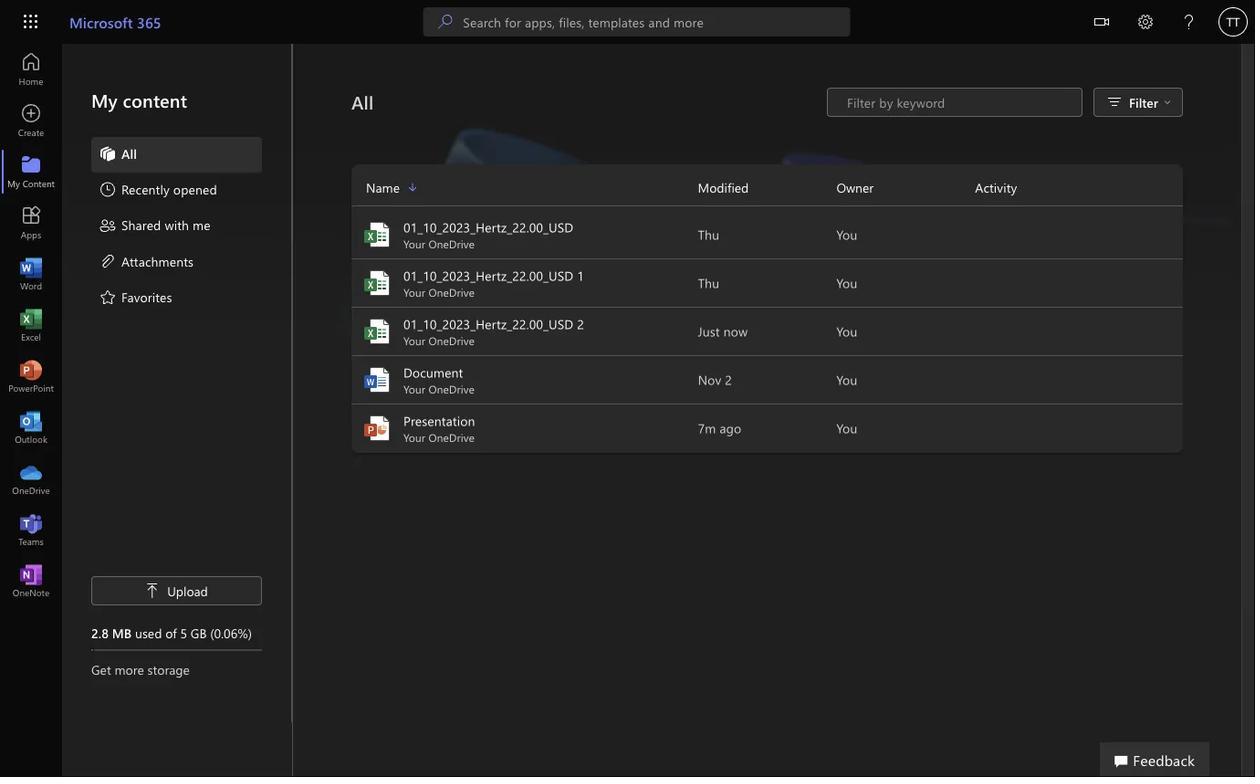 Task type: vqa. For each thing, say whether or not it's contained in the screenshot.
1st Thu from the bottom of the page
yes



Task type: locate. For each thing, give the bounding box(es) containing it.
1 vertical spatial 01_10_2023_hertz_22.00_usd
[[404, 267, 574, 284]]

menu containing all
[[91, 137, 262, 316]]

4 your from the top
[[404, 382, 426, 396]]

5 your from the top
[[404, 430, 426, 445]]

all element
[[99, 144, 137, 166]]

word image up powerpoint icon
[[363, 365, 392, 395]]

01_10_2023_hertz_22.00_usd down 01_10_2023_hertz_22.00_usd 1 your onedrive at top left
[[404, 316, 574, 332]]

onenote image
[[22, 572, 40, 590]]

thu
[[698, 226, 720, 243], [698, 274, 720, 291]]

your inside document your onedrive
[[404, 382, 426, 396]]

01_10_2023_hertz_22.00_usd inside cell
[[404, 219, 574, 236]]

01_10_2023_hertz_22.00_usd down 01_10_2023_hertz_22.00_usd your onedrive
[[404, 267, 574, 284]]

of
[[166, 624, 177, 641]]

nov 2
[[698, 371, 732, 388]]

menu inside my content left pane navigation navigation
[[91, 137, 262, 316]]

0 vertical spatial thu
[[698, 226, 720, 243]]

365
[[137, 12, 161, 32]]

excel image for 01_10_2023_hertz_22.00_usd 2
[[363, 317, 392, 346]]

thu up just
[[698, 274, 720, 291]]

5 onedrive from the top
[[429, 430, 475, 445]]

all up recently
[[121, 145, 137, 162]]

thu down modified
[[698, 226, 720, 243]]

3 your from the top
[[404, 333, 426, 348]]

onedrive inside document your onedrive
[[429, 382, 475, 396]]

outlook image
[[22, 418, 40, 437]]

2 for nov 2
[[725, 371, 732, 388]]

4 onedrive from the top
[[429, 382, 475, 396]]

excel image for 01_10_2023_hertz_22.00_usd
[[363, 220, 392, 249]]

me
[[193, 216, 211, 233]]

1 vertical spatial word image
[[363, 365, 392, 395]]

01_10_2023_hertz_22.00_usd for 1
[[404, 267, 574, 284]]

0 vertical spatial 01_10_2023_hertz_22.00_usd
[[404, 219, 574, 236]]

excel image inside name 01_10_2023_hertz_22.00_usd 1 cell
[[363, 268, 392, 298]]

2 inside 01_10_2023_hertz_22.00_usd 2 your onedrive
[[577, 316, 584, 332]]

01_10_2023_hertz_22.00_usd inside 01_10_2023_hertz_22.00_usd 2 your onedrive
[[404, 316, 574, 332]]

word image
[[22, 265, 40, 283], [363, 365, 392, 395]]

my content left pane navigation navigation
[[62, 44, 292, 722]]

None search field
[[423, 7, 851, 37]]

1 horizontal spatial all
[[352, 90, 374, 114]]

onedrive for document
[[429, 382, 475, 396]]

activity
[[976, 179, 1018, 196]]

2 thu from the top
[[698, 274, 720, 291]]

1 vertical spatial excel image
[[363, 317, 392, 346]]

your inside "presentation your onedrive"
[[404, 430, 426, 445]]

1 horizontal spatial 2
[[725, 371, 732, 388]]

name 01_10_2023_hertz_22.00_usd cell
[[352, 218, 698, 251]]


[[1095, 15, 1110, 29]]

1 horizontal spatial excel image
[[363, 268, 392, 298]]

2 for 01_10_2023_hertz_22.00_usd 2 your onedrive
[[577, 316, 584, 332]]

modified button
[[698, 177, 837, 198]]

all
[[352, 90, 374, 114], [121, 145, 137, 162]]

1 onedrive from the top
[[429, 237, 475, 251]]

nov
[[698, 371, 722, 388]]

home image
[[22, 60, 40, 79]]

0 vertical spatial excel image
[[363, 268, 392, 298]]

1 vertical spatial all
[[121, 145, 137, 162]]

Search box. Suggestions appear as you type. search field
[[463, 7, 851, 37]]

all inside my content left pane navigation navigation
[[121, 145, 137, 162]]

0 vertical spatial 2
[[577, 316, 584, 332]]

mb
[[112, 624, 132, 641]]

onedrive down document
[[429, 382, 475, 396]]

01_10_2023_hertz_22.00_usd down name button
[[404, 219, 574, 236]]

all up name
[[352, 90, 374, 114]]

0 horizontal spatial word image
[[22, 265, 40, 283]]

0 horizontal spatial all
[[121, 145, 137, 162]]

excel image inside name 01_10_2023_hertz_22.00_usd cell
[[363, 220, 392, 249]]

2 vertical spatial 01_10_2023_hertz_22.00_usd
[[404, 316, 574, 332]]

2 you from the top
[[837, 274, 858, 291]]

your for 01_10_2023_hertz_22.00_usd
[[404, 237, 426, 251]]

onedrive inside 01_10_2023_hertz_22.00_usd 2 your onedrive
[[429, 333, 475, 348]]

1 vertical spatial excel image
[[22, 316, 40, 334]]

excel image
[[363, 220, 392, 249], [363, 317, 392, 346]]

1 01_10_2023_hertz_22.00_usd from the top
[[404, 219, 574, 236]]

5 you from the top
[[837, 420, 858, 437]]

name
[[366, 179, 400, 196]]

excel image inside name 01_10_2023_hertz_22.00_usd 2 cell
[[363, 317, 392, 346]]

0 vertical spatial all
[[352, 90, 374, 114]]

displaying 5 out of 5 files. status
[[827, 88, 1083, 117]]

0 vertical spatial excel image
[[363, 220, 392, 249]]

row
[[352, 177, 1184, 206]]

 upload
[[145, 582, 208, 599]]

onedrive inside 01_10_2023_hertz_22.00_usd your onedrive
[[429, 237, 475, 251]]

onedrive up 01_10_2023_hertz_22.00_usd 2 your onedrive on the left of page
[[429, 285, 475, 300]]

0 vertical spatial word image
[[22, 265, 40, 283]]

1 excel image from the top
[[363, 220, 392, 249]]

onedrive down presentation
[[429, 430, 475, 445]]

2 excel image from the top
[[363, 317, 392, 346]]

3 onedrive from the top
[[429, 333, 475, 348]]

opened
[[173, 181, 217, 197]]

2 01_10_2023_hertz_22.00_usd from the top
[[404, 267, 574, 284]]

01_10_2023_hertz_22.00_usd
[[404, 219, 574, 236], [404, 267, 574, 284], [404, 316, 574, 332]]

2
[[577, 316, 584, 332], [725, 371, 732, 388]]

excel image
[[363, 268, 392, 298], [22, 316, 40, 334]]

get more storage button
[[91, 660, 262, 679]]

word image inside name document cell
[[363, 365, 392, 395]]

2 down 1
[[577, 316, 584, 332]]

1 your from the top
[[404, 237, 426, 251]]

shared with me element
[[99, 216, 211, 238]]

name presentation cell
[[352, 412, 698, 445]]

menu
[[91, 137, 262, 316]]

onedrive up document
[[429, 333, 475, 348]]

row containing name
[[352, 177, 1184, 206]]

1 horizontal spatial word image
[[363, 365, 392, 395]]

gb
[[191, 624, 207, 641]]

navigation
[[0, 44, 62, 606]]

tt
[[1227, 15, 1241, 29]]

your
[[404, 237, 426, 251], [404, 285, 426, 300], [404, 333, 426, 348], [404, 382, 426, 396], [404, 430, 426, 445]]

01_10_2023_hertz_22.00_usd inside 01_10_2023_hertz_22.00_usd 1 your onedrive
[[404, 267, 574, 284]]

3 01_10_2023_hertz_22.00_usd from the top
[[404, 316, 574, 332]]

1
[[577, 267, 584, 284]]

1 vertical spatial 2
[[725, 371, 732, 388]]

1 vertical spatial thu
[[698, 274, 720, 291]]

2 onedrive from the top
[[429, 285, 475, 300]]

get
[[91, 661, 111, 678]]

1 thu from the top
[[698, 226, 720, 243]]

2 right the nov
[[725, 371, 732, 388]]

3 you from the top
[[837, 323, 858, 340]]

onedrive image
[[22, 469, 40, 488]]

4 you from the top
[[837, 371, 858, 388]]

microsoft 365
[[69, 12, 161, 32]]

filter 
[[1130, 94, 1172, 111]]

you
[[837, 226, 858, 243], [837, 274, 858, 291], [837, 323, 858, 340], [837, 371, 858, 388], [837, 420, 858, 437]]

activity, column 4 of 4 column header
[[976, 177, 1184, 198]]

storage
[[148, 661, 190, 678]]

0 horizontal spatial 2
[[577, 316, 584, 332]]

7m ago
[[698, 420, 742, 437]]

onedrive inside "presentation your onedrive"
[[429, 430, 475, 445]]

01_10_2023_hertz_22.00_usd for 2
[[404, 316, 574, 332]]

apps image
[[22, 214, 40, 232]]

word image down apps image at the left of page
[[22, 265, 40, 283]]

attachments
[[121, 252, 194, 269]]

your for presentation
[[404, 430, 426, 445]]

document
[[404, 364, 463, 381]]

onedrive up 01_10_2023_hertz_22.00_usd 1 your onedrive at top left
[[429, 237, 475, 251]]

onedrive
[[429, 237, 475, 251], [429, 285, 475, 300], [429, 333, 475, 348], [429, 382, 475, 396], [429, 430, 475, 445]]

2 your from the top
[[404, 285, 426, 300]]

your inside 01_10_2023_hertz_22.00_usd your onedrive
[[404, 237, 426, 251]]

my content
[[91, 88, 187, 112]]

you for now
[[837, 323, 858, 340]]



Task type: describe. For each thing, give the bounding box(es) containing it.
attachments element
[[99, 252, 194, 274]]

01_10_2023_hertz_22.00_usd for your
[[404, 219, 574, 236]]

(0.06%)
[[210, 624, 252, 641]]

onedrive inside 01_10_2023_hertz_22.00_usd 1 your onedrive
[[429, 285, 475, 300]]

name document cell
[[352, 363, 698, 396]]

2.8 mb used of 5 gb (0.06%)
[[91, 624, 252, 641]]

01_10_2023_hertz_22.00_usd your onedrive
[[404, 219, 574, 251]]

just
[[698, 323, 720, 340]]

recently opened
[[121, 181, 217, 197]]

content
[[123, 88, 187, 112]]

1 you from the top
[[837, 226, 858, 243]]

powerpoint image
[[363, 414, 392, 443]]

with
[[165, 216, 189, 233]]

document your onedrive
[[404, 364, 475, 396]]

your for document
[[404, 382, 426, 396]]

 button
[[1080, 0, 1124, 47]]

upload
[[167, 582, 208, 599]]

you for 2
[[837, 371, 858, 388]]

my
[[91, 88, 118, 112]]

presentation
[[404, 412, 475, 429]]

more
[[115, 661, 144, 678]]

01_10_2023_hertz_22.00_usd 2 your onedrive
[[404, 316, 584, 348]]

just now
[[698, 323, 748, 340]]

thu for 01_10_2023_hertz_22.00_usd
[[698, 226, 720, 243]]

recently opened element
[[99, 180, 217, 202]]

microsoft
[[69, 12, 133, 32]]

you for ago
[[837, 420, 858, 437]]

get more storage
[[91, 661, 190, 678]]

recently
[[121, 181, 170, 197]]


[[1164, 99, 1172, 106]]

my content image
[[22, 163, 40, 181]]

owner button
[[837, 177, 976, 198]]

modified
[[698, 179, 749, 196]]

name button
[[352, 177, 698, 198]]

2.8
[[91, 624, 109, 641]]

favorites
[[121, 288, 172, 305]]

now
[[724, 323, 748, 340]]

onedrive for 01_10_2023_hertz_22.00_usd
[[429, 237, 475, 251]]

shared with me
[[121, 216, 211, 233]]

01_10_2023_hertz_22.00_usd 1 your onedrive
[[404, 267, 584, 300]]

5
[[180, 624, 187, 641]]

7m
[[698, 420, 716, 437]]

favorites element
[[99, 288, 172, 309]]

filter
[[1130, 94, 1159, 111]]

onedrive for presentation
[[429, 430, 475, 445]]

thu for 01_10_2023_hertz_22.00_usd 1
[[698, 274, 720, 291]]

feedback
[[1134, 750, 1195, 769]]

owner
[[837, 179, 874, 196]]

presentation your onedrive
[[404, 412, 475, 445]]

microsoft 365 banner
[[0, 0, 1256, 47]]

feedback button
[[1101, 742, 1210, 777]]

powerpoint image
[[22, 367, 40, 385]]

ago
[[720, 420, 742, 437]]

tt button
[[1212, 0, 1256, 44]]

your inside 01_10_2023_hertz_22.00_usd 1 your onedrive
[[404, 285, 426, 300]]

create image
[[22, 111, 40, 130]]

shared
[[121, 216, 161, 233]]

name 01_10_2023_hertz_22.00_usd 2 cell
[[352, 315, 698, 348]]

0 horizontal spatial excel image
[[22, 316, 40, 334]]

your inside 01_10_2023_hertz_22.00_usd 2 your onedrive
[[404, 333, 426, 348]]

name 01_10_2023_hertz_22.00_usd 1 cell
[[352, 267, 698, 300]]

used
[[135, 624, 162, 641]]

teams image
[[22, 521, 40, 539]]


[[145, 584, 160, 598]]

Filter by keyword text field
[[846, 93, 1073, 111]]



